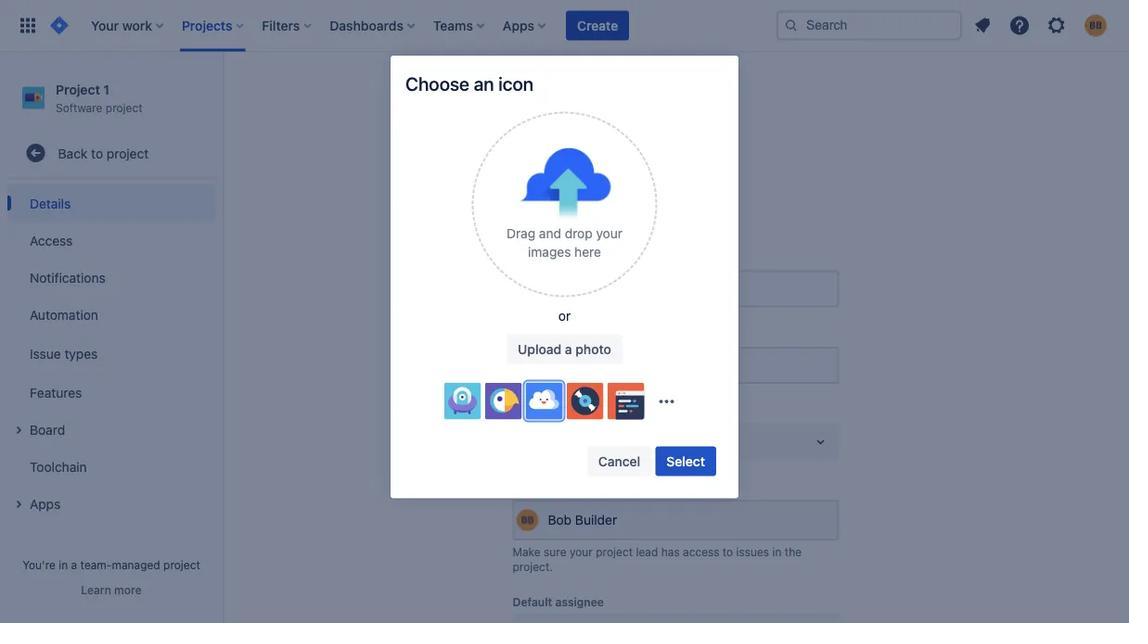 Task type: vqa. For each thing, say whether or not it's contained in the screenshot.
Project related to lead
yes



Task type: describe. For each thing, give the bounding box(es) containing it.
create button
[[566, 11, 629, 40]]

more
[[114, 584, 142, 597]]

in inside make sure your project lead has access to issues in the project.
[[772, 546, 782, 559]]

automation link
[[7, 296, 215, 333]]

project inside make sure your project lead has access to issues in the project.
[[596, 546, 633, 559]]

a for photo
[[565, 342, 572, 357]]

types
[[64, 346, 98, 361]]

project.
[[513, 561, 553, 574]]

name
[[513, 253, 544, 266]]

icon inside choose an icon dialog
[[498, 73, 534, 95]]

select button
[[655, 447, 716, 477]]

change icon
[[638, 205, 714, 220]]

2 vertical spatial a
[[71, 559, 77, 572]]

default
[[513, 597, 552, 610]]

photo
[[576, 342, 611, 357]]

Name field
[[515, 273, 837, 306]]

Key field
[[515, 349, 837, 383]]

open image for category
[[810, 431, 832, 454]]

project avatar image
[[617, 64, 735, 183]]

upload
[[518, 342, 562, 357]]

board
[[30, 422, 65, 437]]

drag and drop your images here
[[507, 226, 623, 260]]

change icon button
[[627, 198, 725, 228]]

drag
[[507, 226, 536, 241]]

issue types
[[30, 346, 98, 361]]

category
[[513, 406, 563, 419]]

a for category
[[571, 435, 578, 450]]

make
[[513, 546, 541, 559]]

images
[[528, 244, 571, 260]]

create
[[577, 18, 618, 33]]

select a default avatar option group
[[444, 383, 648, 420]]

cancel button
[[587, 447, 652, 477]]

0 vertical spatial lead
[[555, 483, 578, 496]]

upload a photo button
[[507, 335, 623, 364]]

builder
[[575, 513, 617, 529]]

notifications link
[[7, 259, 215, 296]]

toolchain link
[[7, 448, 215, 485]]

change
[[638, 205, 685, 220]]

0 vertical spatial details
[[260, 13, 326, 39]]

and
[[539, 226, 561, 241]]

features
[[30, 385, 82, 400]]

issue
[[30, 346, 61, 361]]

project lead
[[513, 483, 578, 496]]

icon inside change icon button
[[688, 205, 714, 220]]

key
[[513, 330, 533, 343]]

to inside make sure your project lead has access to issues in the project.
[[723, 546, 733, 559]]

access link
[[7, 222, 215, 259]]

choose for choose an icon
[[405, 73, 469, 95]]

access
[[30, 233, 73, 248]]

details inside details link
[[30, 196, 71, 211]]

choose an icon dialog
[[391, 56, 739, 499]]

access
[[683, 546, 720, 559]]

features link
[[7, 374, 215, 411]]

issue types link
[[7, 333, 215, 374]]

back
[[58, 145, 88, 161]]



Task type: locate. For each thing, give the bounding box(es) containing it.
to right "back"
[[91, 145, 103, 161]]

0 vertical spatial icon
[[498, 73, 534, 95]]

to left issues
[[723, 546, 733, 559]]

lead up bob
[[555, 483, 578, 496]]

project for 1
[[56, 82, 100, 97]]

a left photo
[[565, 342, 572, 357]]

0 horizontal spatial in
[[59, 559, 68, 572]]

0 horizontal spatial choose
[[405, 73, 469, 95]]

primary element
[[11, 0, 777, 51]]

in left 'the'
[[772, 546, 782, 559]]

bob
[[548, 513, 572, 529]]

0 vertical spatial open image
[[810, 431, 832, 454]]

group
[[7, 179, 215, 528]]

learn more button
[[81, 583, 142, 598]]

1 horizontal spatial lead
[[636, 546, 658, 559]]

project down 1
[[106, 101, 143, 114]]

issues
[[736, 546, 769, 559]]

0 horizontal spatial project
[[56, 82, 100, 97]]

project right managed
[[163, 559, 200, 572]]

0 vertical spatial choose
[[405, 73, 469, 95]]

a
[[565, 342, 572, 357], [571, 435, 578, 450], [71, 559, 77, 572]]

a inside 'button'
[[565, 342, 572, 357]]

lead
[[555, 483, 578, 496], [636, 546, 658, 559]]

Search field
[[777, 11, 962, 40]]

details link
[[7, 185, 215, 222]]

1 horizontal spatial icon
[[688, 205, 714, 220]]

a left team-
[[71, 559, 77, 572]]

1 vertical spatial open image
[[810, 622, 832, 624]]

your
[[596, 226, 623, 241], [570, 546, 593, 559]]

project
[[106, 101, 143, 114], [107, 145, 149, 161], [596, 546, 633, 559], [163, 559, 200, 572]]

to inside back to project link
[[91, 145, 103, 161]]

open image
[[810, 431, 832, 454], [810, 622, 832, 624]]

1
[[103, 82, 110, 97]]

drop
[[565, 226, 593, 241]]

0 horizontal spatial icon
[[498, 73, 534, 95]]

bob builder
[[548, 513, 617, 529]]

project
[[56, 82, 100, 97], [513, 483, 552, 496]]

your inside drag and drop your images here
[[596, 226, 623, 241]]

0 horizontal spatial details
[[30, 196, 71, 211]]

a left category
[[571, 435, 578, 450]]

search image
[[784, 18, 799, 33]]

board button
[[7, 411, 215, 448]]

here
[[575, 244, 601, 260]]

you're in a team-managed project
[[22, 559, 200, 572]]

has
[[661, 546, 680, 559]]

automation
[[30, 307, 98, 322]]

0 vertical spatial your
[[596, 226, 623, 241]]

jira software image
[[48, 14, 71, 37], [48, 14, 71, 37]]

project up software
[[56, 82, 100, 97]]

1 vertical spatial to
[[723, 546, 733, 559]]

choose an icon
[[405, 73, 534, 95]]

team-
[[80, 559, 112, 572]]

choose for choose a category
[[522, 435, 568, 450]]

0 horizontal spatial your
[[570, 546, 593, 559]]

open image for default assignee
[[810, 622, 832, 624]]

1 vertical spatial your
[[570, 546, 593, 559]]

sure
[[544, 546, 567, 559]]

drag and drop your images here element
[[486, 224, 643, 262]]

1 horizontal spatial in
[[772, 546, 782, 559]]

1 vertical spatial details
[[30, 196, 71, 211]]

choose inside dialog
[[405, 73, 469, 95]]

project inside project 1 software project
[[106, 101, 143, 114]]

project up 'bob builder' icon
[[513, 483, 552, 496]]

lead inside make sure your project lead has access to issues in the project.
[[636, 546, 658, 559]]

your right the sure
[[570, 546, 593, 559]]

apps button
[[7, 485, 215, 523]]

choose down category
[[522, 435, 568, 450]]

0 vertical spatial project
[[56, 82, 100, 97]]

project up details link
[[107, 145, 149, 161]]

1 horizontal spatial choose
[[522, 435, 568, 450]]

the
[[785, 546, 802, 559]]

learn more
[[81, 584, 142, 597]]

project 1 software project
[[56, 82, 143, 114]]

0 vertical spatial a
[[565, 342, 572, 357]]

1 vertical spatial icon
[[688, 205, 714, 220]]

group containing details
[[7, 179, 215, 528]]

apps
[[30, 496, 61, 512]]

to
[[91, 145, 103, 161], [723, 546, 733, 559]]

1 horizontal spatial your
[[596, 226, 623, 241]]

or
[[558, 308, 571, 323]]

project inside project 1 software project
[[56, 82, 100, 97]]

details
[[260, 13, 326, 39], [30, 196, 71, 211]]

icon right change on the right top
[[688, 205, 714, 220]]

0 horizontal spatial to
[[91, 145, 103, 161]]

back to project link
[[7, 135, 215, 172]]

cancel
[[598, 454, 641, 469]]

in right you're on the left of page
[[59, 559, 68, 572]]

1 horizontal spatial project
[[513, 483, 552, 496]]

an
[[474, 73, 494, 95]]

notifications
[[30, 270, 105, 285]]

lead left has on the bottom right of the page
[[636, 546, 658, 559]]

bob builder image
[[516, 510, 539, 532]]

1 vertical spatial project
[[513, 483, 552, 496]]

in
[[772, 546, 782, 559], [59, 559, 68, 572]]

0 horizontal spatial lead
[[555, 483, 578, 496]]

icon
[[498, 73, 534, 95], [688, 205, 714, 220]]

create banner
[[0, 0, 1129, 52]]

1 vertical spatial a
[[571, 435, 578, 450]]

choose
[[405, 73, 469, 95], [522, 435, 568, 450]]

assignee
[[555, 597, 604, 610]]

upload a photo
[[518, 342, 611, 357]]

managed
[[112, 559, 160, 572]]

1 vertical spatial lead
[[636, 546, 658, 559]]

choose a category
[[522, 435, 635, 450]]

1 horizontal spatial to
[[723, 546, 733, 559]]

category
[[582, 435, 635, 450]]

make sure your project lead has access to issues in the project.
[[513, 546, 802, 574]]

learn
[[81, 584, 111, 597]]

toolchain
[[30, 459, 87, 474]]

your up here
[[596, 226, 623, 241]]

2 open image from the top
[[810, 622, 832, 624]]

back to project
[[58, 145, 149, 161]]

choose left an
[[405, 73, 469, 95]]

1 horizontal spatial details
[[260, 13, 326, 39]]

your inside make sure your project lead has access to issues in the project.
[[570, 546, 593, 559]]

project for lead
[[513, 483, 552, 496]]

upload image image
[[518, 148, 611, 220]]

project down builder
[[596, 546, 633, 559]]

software
[[56, 101, 102, 114]]

icon right an
[[498, 73, 534, 95]]

1 open image from the top
[[810, 431, 832, 454]]

select
[[667, 454, 705, 469]]

show more image
[[652, 387, 682, 416]]

you're
[[22, 559, 56, 572]]

0 vertical spatial to
[[91, 145, 103, 161]]

1 vertical spatial choose
[[522, 435, 568, 450]]

default assignee
[[513, 597, 604, 610]]



